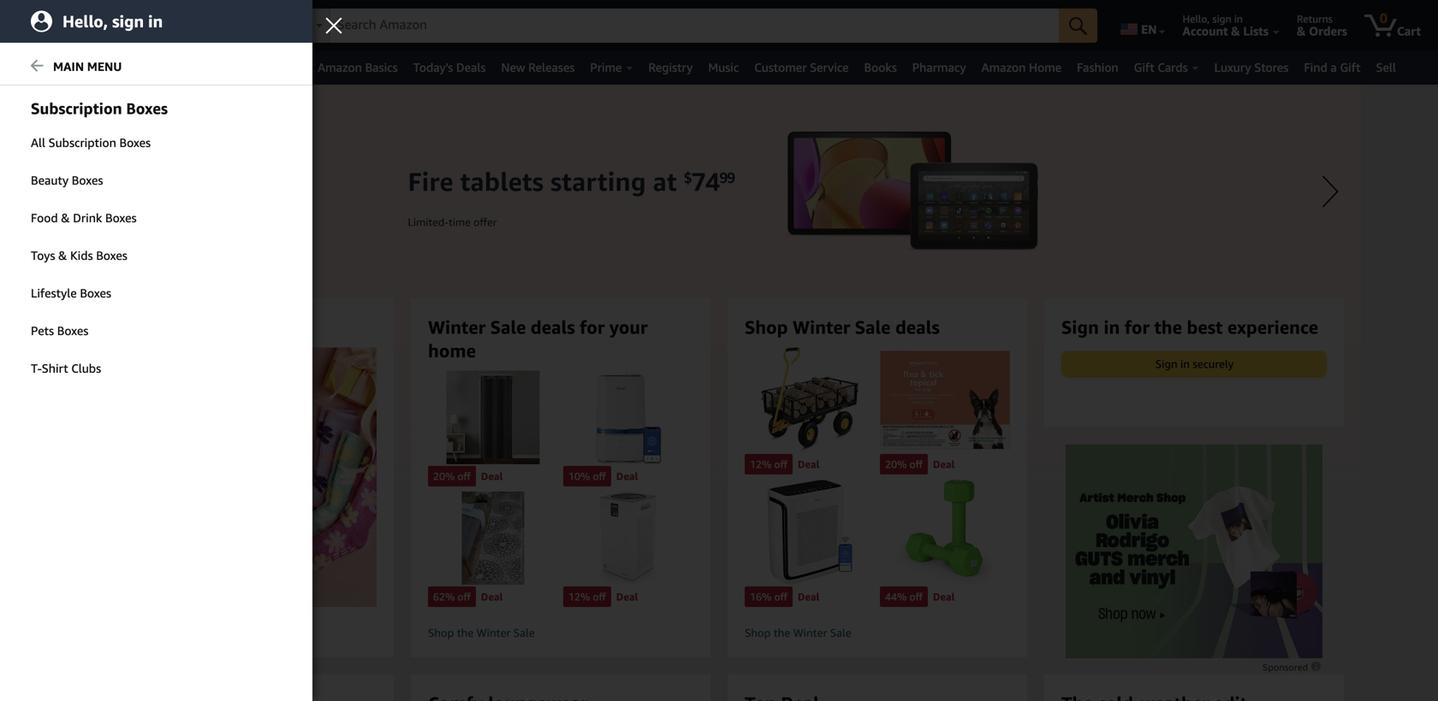 Task type: locate. For each thing, give the bounding box(es) containing it.
& inside 'link'
[[61, 211, 70, 225]]

0 horizontal spatial sign
[[1062, 317, 1099, 338]]

winter
[[428, 317, 486, 338], [793, 317, 850, 338], [476, 627, 511, 640], [793, 627, 827, 640]]

0 horizontal spatial amazon
[[318, 60, 362, 74]]

0 horizontal spatial 20% off
[[433, 471, 471, 483]]

off for 'levoit air purifiers for home large room up to 1900 ft² in 1 hr with washable filters, air quality monitor, smart wifi, hepa filter captures allergies, pet hair, smoke, pollen in bedroom, vital 200s' image
[[774, 592, 788, 604]]

deal for cap barbell neoprene dumbbell weights, 8 lb pair, shamrock image
[[933, 592, 955, 604]]

levoit 4l smart cool mist humidifier for home bedroom with essential oils, customize humidity for baby & plants, app & voice control, schedule, timer, last up to 40hrs, whisper quiet, handle design image
[[563, 371, 693, 465]]

1 shop the winter sale from the left
[[428, 627, 535, 640]]

deal right the 10% off
[[616, 471, 638, 483]]

& left lists
[[1231, 24, 1240, 38]]

20%
[[885, 459, 907, 471], [433, 471, 455, 483]]

20% for joydeco door curtain closet door, closet curtain for open closet, closet curtains for bedroom closet door, door curtains for doorways privacy bedroom(40wx78l) image
[[433, 471, 455, 483]]

12% down vevor steel garden cart, heavy duty 900 lbs capacity, with removable mesh sides to convert into flatbed, utility metal wagon with 180° rotating handle and 10 in tires, perfect for farm, yard 'image' on the right
[[750, 459, 772, 471]]

boxes inside toys & kids boxes 'link'
[[96, 249, 127, 263]]

all for all
[[36, 61, 52, 75]]

all
[[36, 61, 52, 75], [31, 136, 45, 150]]

medical
[[67, 60, 109, 74]]

sign
[[112, 12, 144, 31], [1213, 13, 1232, 25]]

delivering to mahwah 07430 update location
[[131, 13, 265, 38]]

experience
[[1227, 317, 1318, 338]]

off for joydeco door curtain closet door, closet curtain for open closet, closet curtains for bedroom closet door, door curtains for doorways privacy bedroom(40wx78l) image
[[458, 471, 471, 483]]

20% off down the amazon basics flea and tick topical treatment for small dogs (5 -22 pounds), 6 count (previously solimo) image
[[885, 459, 923, 471]]

securely
[[1193, 358, 1234, 371]]

amazon basics
[[318, 60, 398, 74]]

boxes down kids
[[80, 286, 111, 300]]

off down vevor steel garden cart, heavy duty 900 lbs capacity, with removable mesh sides to convert into flatbed, utility metal wagon with 180° rotating handle and 10 in tires, perfect for farm, yard 'image' on the right
[[774, 459, 788, 471]]

deal down vevor steel garden cart, heavy duty 900 lbs capacity, with removable mesh sides to convert into flatbed, utility metal wagon with 180° rotating handle and 10 in tires, perfect for farm, yard 'image' on the right
[[798, 459, 820, 471]]

new releases link
[[494, 56, 582, 80]]

off down joydeco door curtain closet door, closet curtain for open closet, closet curtains for bedroom closet door, door curtains for doorways privacy bedroom(40wx78l) image
[[458, 471, 471, 483]]

None search field
[[286, 9, 1098, 45]]

the left best
[[1154, 317, 1182, 338]]

hello, up main menu
[[62, 12, 108, 31]]

gift
[[1134, 60, 1155, 74], [1340, 60, 1361, 74]]

shop down 62%
[[428, 627, 454, 640]]

0 horizontal spatial 20%
[[433, 471, 455, 483]]

20% off down joydeco door curtain closet door, closet curtain for open closet, closet curtains for bedroom closet door, door curtains for doorways privacy bedroom(40wx78l) image
[[433, 471, 471, 483]]

amazon inside amazon home link
[[982, 60, 1026, 74]]

find
[[1304, 60, 1328, 74]]

& left the orders
[[1297, 24, 1306, 38]]

lifestyle boxes
[[31, 286, 111, 300]]

all inside all subscription boxes link
[[31, 136, 45, 150]]

leave feedback on sponsored ad element
[[1263, 663, 1323, 674]]

none submit inside search field
[[1059, 9, 1098, 43]]

1 shop the winter sale link from the left
[[428, 627, 693, 641]]

hello,
[[62, 12, 108, 31], [1183, 13, 1210, 25]]

amazon left basics
[[318, 60, 362, 74]]

registry
[[649, 60, 693, 74]]

hello, sign in link
[[0, 0, 312, 43]]

winter sale deals for your home
[[428, 317, 648, 362]]

gift cards link
[[1126, 56, 1207, 80]]

2 shop the winter sale link from the left
[[745, 627, 1010, 641]]

1 horizontal spatial deals
[[895, 317, 940, 338]]

boxes right the pets at the top
[[57, 324, 88, 338]]

0 horizontal spatial hello,
[[62, 12, 108, 31]]

for left the 'your'
[[580, 317, 605, 338]]

off right 10%
[[593, 471, 606, 483]]

2 for from the left
[[1125, 317, 1150, 338]]

beauty boxes link
[[0, 163, 312, 199]]

luxury stores link
[[1207, 56, 1296, 80]]

all inside all button
[[36, 61, 52, 75]]

amazon home link
[[974, 56, 1069, 80]]

music
[[708, 60, 739, 74]]

& for toys
[[58, 249, 67, 263]]

1 horizontal spatial shop the winter sale
[[745, 627, 851, 640]]

1 horizontal spatial amazon
[[982, 60, 1026, 74]]

sale inside winter sale deals for your home
[[490, 317, 526, 338]]

1 horizontal spatial hello,
[[1183, 13, 1210, 25]]

1 horizontal spatial sign
[[1155, 358, 1178, 371]]

the down 16% off
[[774, 627, 790, 640]]

boxes down "boxes"
[[119, 136, 151, 150]]

boxes right drink
[[105, 211, 137, 225]]

pets boxes
[[31, 324, 88, 338]]

20% off
[[885, 459, 923, 471], [433, 471, 471, 483]]

1 horizontal spatial 20%
[[885, 459, 907, 471]]

sign inside sign in securely link
[[1155, 358, 1178, 371]]

hello, right the en
[[1183, 13, 1210, 25]]

44% off
[[885, 592, 923, 604]]

deals left the 'your'
[[531, 317, 575, 338]]

0 horizontal spatial the
[[457, 627, 474, 640]]

food & drink boxes link
[[0, 200, 312, 236]]

& inside 'link'
[[58, 249, 67, 263]]

12% off down kenmore pm3020 air purifiers with h13 true hepa filter, covers up to 1500 sq.foot, 24db silentclean 3-stage hepa filtration system, 5 speeds for home large room, kitchens & bedroom 'image'
[[568, 592, 606, 604]]

shop the winter sale down 16% off
[[745, 627, 851, 640]]

0 vertical spatial 12%
[[750, 459, 772, 471]]

off down the amazon basics flea and tick topical treatment for small dogs (5 -22 pounds), 6 count (previously solimo) image
[[910, 459, 923, 471]]

&
[[1231, 24, 1240, 38], [1297, 24, 1306, 38], [61, 211, 70, 225], [58, 249, 67, 263]]

levoit air purifiers for home large room up to 1900 ft² in 1 hr with washable filters, air quality monitor, smart wifi, hepa filter captures allergies, pet hair, smoke, pollen in bedroom, vital 200s image
[[745, 480, 875, 586]]

food & drink boxes
[[31, 211, 137, 225]]

0 horizontal spatial shop the winter sale link
[[428, 627, 693, 641]]

kenmore pm3020 air purifiers with h13 true hepa filter, covers up to 1500 sq.foot, 24db silentclean 3-stage hepa filtration system, 5 speeds for home large room, kitchens & bedroom image
[[563, 492, 693, 586]]

0 horizontal spatial for
[[580, 317, 605, 338]]

fashion
[[1077, 60, 1119, 74]]

update
[[131, 24, 172, 38]]

0 horizontal spatial deals
[[531, 317, 575, 338]]

new releases
[[501, 60, 575, 74]]

gift left cards at the top right of the page
[[1134, 60, 1155, 74]]

boxes right kids
[[96, 249, 127, 263]]

deal right 16% off
[[798, 592, 820, 604]]

1 vertical spatial 12%
[[568, 592, 590, 604]]

sign in securely link
[[1062, 352, 1326, 377]]

deal for vevor steel garden cart, heavy duty 900 lbs capacity, with removable mesh sides to convert into flatbed, utility metal wagon with 180° rotating handle and 10 in tires, perfect for farm, yard 'image' on the right
[[798, 459, 820, 471]]

sale
[[490, 317, 526, 338], [855, 317, 891, 338], [513, 627, 535, 640], [830, 627, 851, 640]]

0 horizontal spatial shop the winter sale
[[428, 627, 535, 640]]

off for the amazon basics flea and tick topical treatment for small dogs (5 -22 pounds), 6 count (previously solimo) image
[[910, 459, 923, 471]]

books
[[864, 60, 897, 74]]

amazon inside amazon basics link
[[318, 60, 362, 74]]

0 vertical spatial 12% off
[[750, 459, 788, 471]]

amazon basics flea and tick topical treatment for small dogs (5 -22 pounds), 6 count (previously solimo) image
[[880, 348, 1010, 453]]

deal right 44% off
[[933, 592, 955, 604]]

deal down joydeco door curtain closet door, closet curtain for open closet, closet curtains for bedroom closet door, door curtains for doorways privacy bedroom(40wx78l) image
[[481, 471, 503, 483]]

1 amazon from the left
[[318, 60, 362, 74]]

service
[[810, 60, 849, 74]]

10%
[[568, 471, 590, 483]]

1 horizontal spatial sign
[[1213, 13, 1232, 25]]

beauty
[[31, 173, 69, 187]]

deals
[[456, 60, 486, 74]]

toys & kids boxes link
[[0, 238, 312, 274]]

new
[[501, 60, 525, 74]]

2 amazon from the left
[[982, 60, 1026, 74]]

& left kids
[[58, 249, 67, 263]]

all left main
[[36, 61, 52, 75]]

20% down the amazon basics flea and tick topical treatment for small dogs (5 -22 pounds), 6 count (previously solimo) image
[[885, 459, 907, 471]]

1 horizontal spatial the
[[774, 627, 790, 640]]

rugshop modern floral circles design for living room,bedroom,home office,kitchen non shedding runner rug 2' x 7' 2" gray image
[[428, 492, 558, 586]]

10% off
[[568, 471, 606, 483]]

2 shop the winter sale from the left
[[745, 627, 851, 640]]

hello, sign in inside the hello, sign in link
[[62, 12, 163, 31]]

shop the winter sale link for shop winter sale deals
[[745, 627, 1010, 641]]

shop
[[745, 317, 788, 338], [428, 627, 454, 640], [745, 627, 771, 640]]

off for vevor steel garden cart, heavy duty 900 lbs capacity, with removable mesh sides to convert into flatbed, utility metal wagon with 180° rotating handle and 10 in tires, perfect for farm, yard 'image' on the right
[[774, 459, 788, 471]]

deal right 62% off
[[481, 592, 503, 604]]

0 vertical spatial sign
[[1062, 317, 1099, 338]]

boxes inside all subscription boxes link
[[119, 136, 151, 150]]

62%
[[433, 592, 455, 604]]

sign up care
[[112, 12, 144, 31]]

20% down joydeco door curtain closet door, closet curtain for open closet, closet curtains for bedroom closet door, door curtains for doorways privacy bedroom(40wx78l) image
[[433, 471, 455, 483]]

shop the winter sale down 62% off
[[428, 627, 535, 640]]

& for account
[[1231, 24, 1240, 38]]

1 vertical spatial sign
[[1155, 358, 1178, 371]]

1 for from the left
[[580, 317, 605, 338]]

& right food
[[61, 211, 70, 225]]

pharmacy
[[912, 60, 966, 74]]

0 vertical spatial all
[[36, 61, 52, 75]]

for inside winter sale deals for your home
[[580, 317, 605, 338]]

deal down kenmore pm3020 air purifiers with h13 true hepa filter, covers up to 1500 sq.foot, 24db silentclean 3-stage hepa filtration system, 5 speeds for home large room, kitchens & bedroom 'image'
[[616, 592, 638, 604]]

deals inside winter sale deals for your home
[[531, 317, 575, 338]]

the
[[1154, 317, 1182, 338], [457, 627, 474, 640], [774, 627, 790, 640]]

in inside navigation navigation
[[1234, 13, 1243, 25]]

sponsored ad element
[[1066, 445, 1323, 659]]

main content containing winter sale deals for your home
[[0, 85, 1438, 702]]

find a gift
[[1304, 60, 1361, 74]]

1 horizontal spatial hello, sign in
[[1183, 13, 1243, 25]]

12% for vevor steel garden cart, heavy duty 900 lbs capacity, with removable mesh sides to convert into flatbed, utility metal wagon with 180° rotating handle and 10 in tires, perfect for farm, yard 'image' on the right
[[750, 459, 772, 471]]

0 horizontal spatial 12% off
[[568, 592, 606, 604]]

deals up the amazon basics flea and tick topical treatment for small dogs (5 -22 pounds), 6 count (previously solimo) image
[[895, 317, 940, 338]]

your
[[609, 317, 648, 338]]

lifestyle
[[31, 286, 77, 300]]

kids
[[70, 249, 93, 263]]

off right 44%
[[910, 592, 923, 604]]

shop up vevor steel garden cart, heavy duty 900 lbs capacity, with removable mesh sides to convert into flatbed, utility metal wagon with 180° rotating handle and 10 in tires, perfect for farm, yard 'image' on the right
[[745, 317, 788, 338]]

1 horizontal spatial 12%
[[750, 459, 772, 471]]

none search field inside navigation navigation
[[286, 9, 1098, 45]]

lists
[[1243, 24, 1269, 38]]

amazon
[[318, 60, 362, 74], [982, 60, 1026, 74]]

off
[[774, 459, 788, 471], [910, 459, 923, 471], [458, 471, 471, 483], [593, 471, 606, 483], [458, 592, 471, 604], [593, 592, 606, 604], [774, 592, 788, 604], [910, 592, 923, 604]]

shop the winter sale
[[428, 627, 535, 640], [745, 627, 851, 640]]

1 horizontal spatial gift
[[1340, 60, 1361, 74]]

16% off
[[750, 592, 788, 604]]

12% off down vevor steel garden cart, heavy duty 900 lbs capacity, with removable mesh sides to convert into flatbed, utility metal wagon with 180° rotating handle and 10 in tires, perfect for farm, yard 'image' on the right
[[750, 459, 788, 471]]

sell
[[1376, 60, 1396, 74]]

boxes inside the food & drink boxes 'link'
[[105, 211, 137, 225]]

boxes up drink
[[72, 173, 103, 187]]

main content
[[0, 85, 1438, 702]]

the down 62% off
[[457, 627, 474, 640]]

all up beauty
[[31, 136, 45, 150]]

1 vertical spatial 12% off
[[568, 592, 606, 604]]

shop the winter sale for shop winter sale deals
[[745, 627, 851, 640]]

& inside returns & orders
[[1297, 24, 1306, 38]]

1 deals from the left
[[531, 317, 575, 338]]

1 vertical spatial all
[[31, 136, 45, 150]]

hello, sign in up menu
[[62, 12, 163, 31]]

today's deals
[[413, 60, 486, 74]]

shop the winter sale link
[[428, 627, 693, 641], [745, 627, 1010, 641]]

0 horizontal spatial gift
[[1134, 60, 1155, 74]]

hello, sign in
[[62, 12, 163, 31], [1183, 13, 1243, 25]]

deal for rugshop modern floral circles design for living room,bedroom,home office,kitchen non shedding runner rug 2' x 7' 2" gray image
[[481, 592, 503, 604]]

off right 16% in the right of the page
[[774, 592, 788, 604]]

off right 62%
[[458, 592, 471, 604]]

sign left lists
[[1213, 13, 1232, 25]]

1 horizontal spatial for
[[1125, 317, 1150, 338]]

find a gift link
[[1296, 56, 1368, 80]]

gift right a
[[1340, 60, 1361, 74]]

returns
[[1297, 13, 1333, 25]]

beauty boxes
[[31, 173, 103, 187]]

hello, inside navigation navigation
[[1183, 13, 1210, 25]]

12% down kenmore pm3020 air purifiers with h13 true hepa filter, covers up to 1500 sq.foot, 24db silentclean 3-stage hepa filtration system, 5 speeds for home large room, kitchens & bedroom 'image'
[[568, 592, 590, 604]]

1 horizontal spatial 20% off
[[885, 459, 923, 471]]

all for all subscription boxes
[[31, 136, 45, 150]]

deal down the amazon basics flea and tick topical treatment for small dogs (5 -22 pounds), 6 count (previously solimo) image
[[933, 459, 955, 471]]

t-shirt clubs
[[31, 362, 101, 376]]

amazon left home
[[982, 60, 1026, 74]]

12% for kenmore pm3020 air purifiers with h13 true hepa filter, covers up to 1500 sq.foot, 24db silentclean 3-stage hepa filtration system, 5 speeds for home large room, kitchens & bedroom 'image'
[[568, 592, 590, 604]]

hello, sign in left lists
[[1183, 13, 1243, 25]]

0 horizontal spatial 12%
[[568, 592, 590, 604]]

1 horizontal spatial shop the winter sale link
[[745, 627, 1010, 641]]

for
[[580, 317, 605, 338], [1125, 317, 1150, 338]]

1 horizontal spatial 12% off
[[750, 459, 788, 471]]

off down kenmore pm3020 air purifiers with h13 true hepa filter, covers up to 1500 sq.foot, 24db silentclean 3-stage hepa filtration system, 5 speeds for home large room, kitchens & bedroom 'image'
[[593, 592, 606, 604]]

off for levoit 4l smart cool mist humidifier for home bedroom with essential oils, customize humidity for baby & plants, app & voice control, schedule, timer, last up to 40hrs, whisper quiet, handle design image
[[593, 471, 606, 483]]

deal for the amazon basics flea and tick topical treatment for small dogs (5 -22 pounds), 6 count (previously solimo) image
[[933, 459, 955, 471]]

shop down 16% in the right of the page
[[745, 627, 771, 640]]

16%
[[750, 592, 772, 604]]

12%
[[750, 459, 772, 471], [568, 592, 590, 604]]

sign inside navigation navigation
[[1213, 13, 1232, 25]]

customer
[[754, 60, 807, 74]]

deals
[[531, 317, 575, 338], [895, 317, 940, 338]]

for left best
[[1125, 317, 1150, 338]]

0 horizontal spatial hello, sign in
[[62, 12, 163, 31]]

shop winter sale deals
[[745, 317, 940, 338]]

20% off for the amazon basics flea and tick topical treatment for small dogs (5 -22 pounds), 6 count (previously solimo) image
[[885, 459, 923, 471]]

sign in securely
[[1155, 358, 1234, 371]]

sponsored link
[[1263, 660, 1323, 676]]

None submit
[[1059, 9, 1098, 43]]



Task type: vqa. For each thing, say whether or not it's contained in the screenshot.
bottommost Sign
yes



Task type: describe. For each thing, give the bounding box(es) containing it.
cap barbell neoprene dumbbell weights, 8 lb pair, shamrock image
[[880, 480, 1010, 586]]

fashion link
[[1069, 56, 1126, 80]]

& for food
[[61, 211, 70, 225]]

0
[[1380, 10, 1388, 26]]

books link
[[857, 56, 905, 80]]

0 horizontal spatial sign
[[112, 12, 144, 31]]

vevor steel garden cart, heavy duty 900 lbs capacity, with removable mesh sides to convert into flatbed, utility metal wagon with 180° rotating handle and 10 in tires, perfect for farm, yard image
[[745, 348, 875, 453]]

deal for kenmore pm3020 air purifiers with h13 true hepa filter, covers up to 1500 sq.foot, 24db silentclean 3-stage hepa filtration system, 5 speeds for home large room, kitchens & bedroom 'image'
[[616, 592, 638, 604]]

pets
[[31, 324, 54, 338]]

en
[[1141, 22, 1157, 36]]

registry link
[[641, 56, 701, 80]]

2 deals from the left
[[895, 317, 940, 338]]

pets boxes link
[[0, 313, 312, 349]]

main
[[53, 59, 84, 74]]

returns & orders
[[1297, 13, 1347, 38]]

account & lists
[[1183, 24, 1269, 38]]

today's deals link
[[405, 56, 494, 80]]

2 gift from the left
[[1340, 60, 1361, 74]]

sell link
[[1368, 56, 1404, 80]]

pharmacy link
[[905, 56, 974, 80]]

boxes
[[126, 99, 168, 118]]

sign in for the best experience
[[1062, 317, 1318, 338]]

12% off for kenmore pm3020 air purifiers with h13 true hepa filter, covers up to 1500 sq.foot, 24db silentclean 3-stage hepa filtration system, 5 speeds for home large room, kitchens & bedroom 'image'
[[568, 592, 606, 604]]

today's
[[413, 60, 453, 74]]

62% off
[[433, 592, 471, 604]]

shop the winter sale for winter sale deals for your home
[[428, 627, 535, 640]]

boxes inside the beauty boxes 'link'
[[72, 173, 103, 187]]

orders
[[1309, 24, 1347, 38]]

medical care
[[67, 60, 136, 74]]

gift cards
[[1134, 60, 1188, 74]]

shop for shop winter sale deals
[[745, 627, 771, 640]]

2 horizontal spatial the
[[1154, 317, 1182, 338]]

boxes inside pets boxes link
[[57, 324, 88, 338]]

prime link
[[582, 56, 641, 80]]

releases
[[528, 60, 575, 74]]

main menu link
[[0, 49, 312, 86]]

fire tablets starting at $74.99. limited-time offer. image
[[77, 85, 1361, 598]]

cart
[[1397, 24, 1421, 38]]

44%
[[885, 592, 907, 604]]

location
[[175, 24, 221, 38]]

a
[[1331, 60, 1337, 74]]

boxes inside lifestyle boxes "link"
[[80, 286, 111, 300]]

winter inside winter sale deals for your home
[[428, 317, 486, 338]]

menu
[[87, 59, 122, 74]]

medical care link
[[59, 56, 155, 80]]

all subscription boxes link
[[0, 125, 312, 161]]

sponsored
[[1263, 663, 1311, 674]]

shop the winter sale link for winter sale deals for your home
[[428, 627, 693, 641]]

customer service
[[754, 60, 849, 74]]

amazon basics link
[[310, 56, 405, 80]]

sign for sign in securely
[[1155, 358, 1178, 371]]

care
[[112, 60, 136, 74]]

en link
[[1110, 4, 1173, 47]]

clubs
[[71, 362, 101, 376]]

12% off for vevor steel garden cart, heavy duty 900 lbs capacity, with removable mesh sides to convert into flatbed, utility metal wagon with 180° rotating handle and 10 in tires, perfect for farm, yard 'image' on the right
[[750, 459, 788, 471]]

customer service link
[[747, 56, 857, 80]]

subscription
[[48, 136, 116, 150]]

1 gift from the left
[[1134, 60, 1155, 74]]

music link
[[701, 56, 747, 80]]

delivering
[[131, 13, 178, 25]]

20% for the amazon basics flea and tick topical treatment for small dogs (5 -22 pounds), 6 count (previously solimo) image
[[885, 459, 907, 471]]

to
[[181, 13, 191, 25]]

lifestyle boxes link
[[0, 276, 312, 312]]

deal for joydeco door curtain closet door, closet curtain for open closet, closet curtains for bedroom closet door, door curtains for doorways privacy bedroom(40wx78l) image
[[481, 471, 503, 483]]

stores
[[1254, 60, 1289, 74]]

home
[[428, 340, 476, 362]]

mahwah
[[193, 13, 233, 25]]

luxury stores
[[1214, 60, 1289, 74]]

joydeco door curtain closet door, closet curtain for open closet, closet curtains for bedroom closet door, door curtains for doorways privacy bedroom(40wx78l) image
[[428, 371, 558, 465]]

07430
[[235, 13, 265, 25]]

toys
[[31, 249, 55, 263]]

cards
[[1158, 60, 1188, 74]]

off for cap barbell neoprene dumbbell weights, 8 lb pair, shamrock image
[[910, 592, 923, 604]]

& for returns
[[1297, 24, 1306, 38]]

luxury
[[1214, 60, 1251, 74]]

deal for levoit 4l smart cool mist humidifier for home bedroom with essential oils, customize humidity for baby & plants, app & voice control, schedule, timer, last up to 40hrs, whisper quiet, handle design image
[[616, 471, 638, 483]]

deal for 'levoit air purifiers for home large room up to 1900 ft² in 1 hr with washable filters, air quality monitor, smart wifi, hepa filter captures allergies, pet hair, smoke, pollen in bedroom, vital 200s' image
[[798, 592, 820, 604]]

shirt
[[42, 362, 68, 376]]

toys & kids boxes
[[31, 249, 127, 263]]

best
[[1187, 317, 1223, 338]]

all button
[[9, 51, 59, 85]]

shop winter sale deals image
[[82, 348, 406, 608]]

off for rugshop modern floral circles design for living room,bedroom,home office,kitchen non shedding runner rug 2' x 7' 2" gray image
[[458, 592, 471, 604]]

amazon for amazon basics
[[318, 60, 362, 74]]

home
[[1029, 60, 1062, 74]]

shop for winter sale deals for your home
[[428, 627, 454, 640]]

basics
[[365, 60, 398, 74]]

sign for sign in for the best experience
[[1062, 317, 1099, 338]]

20% off for joydeco door curtain closet door, closet curtain for open closet, closet curtains for bedroom closet door, door curtains for doorways privacy bedroom(40wx78l) image
[[433, 471, 471, 483]]

account
[[1183, 24, 1228, 38]]

amazon image
[[15, 15, 98, 41]]

Search Amazon text field
[[330, 9, 1059, 42]]

the for shop winter sale deals
[[774, 627, 790, 640]]

t-shirt clubs link
[[0, 351, 312, 387]]

hello, sign in inside navigation navigation
[[1183, 13, 1243, 25]]

t-
[[31, 362, 42, 376]]

navigation navigation
[[0, 0, 1438, 85]]

subscription
[[31, 99, 122, 118]]

amazon for amazon home
[[982, 60, 1026, 74]]

drink
[[73, 211, 102, 225]]

food
[[31, 211, 58, 225]]

all subscription boxes
[[31, 136, 151, 150]]

the for winter sale deals for your home
[[457, 627, 474, 640]]

main menu
[[53, 59, 122, 74]]

off for kenmore pm3020 air purifiers with h13 true hepa filter, covers up to 1500 sq.foot, 24db silentclean 3-stage hepa filtration system, 5 speeds for home large room, kitchens & bedroom 'image'
[[593, 592, 606, 604]]



